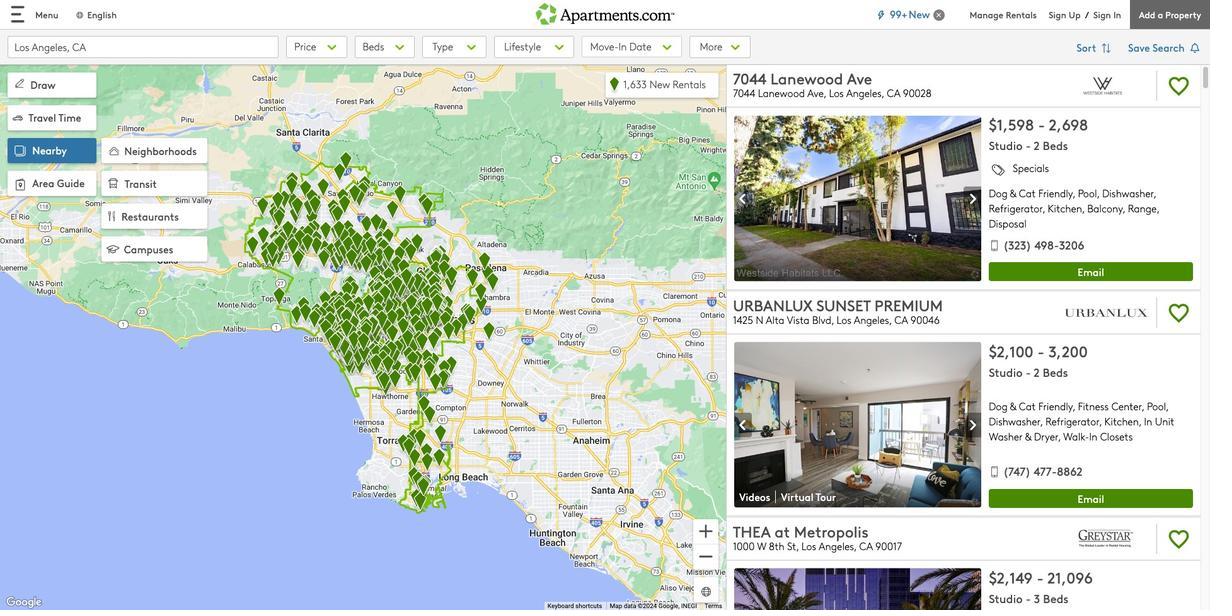 Task type: locate. For each thing, give the bounding box(es) containing it.
$2,149 - 21,096 studio - 3 beds
[[989, 567, 1093, 606]]

sign in link
[[1094, 8, 1122, 20]]

1 vertical spatial rentals
[[673, 78, 706, 91]]

friendly inside dog & cat friendly pool dishwasher refrigerator kitchen balcony range disposal
[[1039, 187, 1073, 200]]

2 up dog & cat friendly fitness center pool dishwasher refrigerator kitchen
[[1034, 364, 1040, 380]]

1 studio from the top
[[989, 138, 1023, 153]]

3
[[1034, 591, 1041, 606]]

1 vertical spatial friendly
[[1039, 400, 1073, 413]]

0 vertical spatial email button
[[989, 263, 1194, 281]]

beds down 3,200 on the bottom of page
[[1043, 364, 1069, 380]]

1 dog from the top
[[989, 187, 1008, 200]]

2 sign from the left
[[1094, 8, 1112, 20]]

thea
[[733, 521, 771, 542]]

los right blvd,
[[837, 313, 852, 326]]

dog
[[989, 187, 1008, 200], [989, 400, 1008, 413]]

1 vertical spatial email
[[1078, 492, 1105, 505]]

in left closets
[[1090, 430, 1098, 443]]

(323) 498-3206 link
[[989, 237, 1085, 260]]

lanewood
[[771, 68, 844, 89], [758, 87, 805, 100]]

2 vertical spatial &
[[1026, 430, 1032, 443]]

pool
[[1079, 187, 1098, 200], [1148, 400, 1167, 413]]

margin image
[[13, 76, 26, 90], [107, 144, 122, 159], [108, 178, 118, 188], [108, 211, 115, 221]]

90017
[[876, 540, 903, 553]]

dishwasher up range
[[1103, 187, 1154, 200]]

2 cat from the top
[[1020, 400, 1036, 413]]

cat down specials
[[1020, 187, 1036, 200]]

2 email from the top
[[1078, 492, 1105, 505]]

satellite view image
[[699, 585, 714, 599]]

margin image inside the area guide button
[[11, 176, 29, 193]]

99+
[[890, 7, 908, 21]]

lifestyle
[[504, 39, 541, 53]]

0 vertical spatial refrigerator
[[989, 202, 1043, 215]]

margin image inside the transit button
[[108, 178, 118, 188]]

dog inside dog & cat friendly fitness center pool dishwasher refrigerator kitchen
[[989, 400, 1008, 413]]

refrigerator
[[989, 202, 1043, 215], [1046, 415, 1100, 428]]

0 vertical spatial rentals
[[1006, 8, 1037, 20]]

kitchen down center
[[1105, 415, 1139, 428]]

beds right "3"
[[1044, 591, 1069, 606]]

ca left 90046
[[895, 313, 908, 326]]

ave,
[[808, 87, 827, 100]]

3 studio from the top
[[989, 591, 1023, 606]]

Location or Point of Interest text field
[[8, 36, 279, 58]]

beds for $2,100
[[1043, 364, 1069, 380]]

studio for $2,100
[[989, 364, 1023, 380]]

2
[[1034, 138, 1040, 153], [1034, 364, 1040, 380]]

2,698
[[1049, 114, 1089, 135]]

(323) 498-3206
[[1004, 237, 1085, 253]]

2 friendly from the top
[[1039, 400, 1073, 413]]

email down 8862
[[1078, 492, 1105, 505]]

beds inside $2,149 - 21,096 studio - 3 beds
[[1044, 591, 1069, 606]]

neighborhoods
[[124, 144, 197, 158]]

type
[[433, 39, 453, 53]]

ca inside "urbanlux sunset premium 1425 n alta vista blvd, los angeles, ca 90046"
[[895, 313, 908, 326]]

angeles, right the ave,
[[847, 87, 885, 100]]

st,
[[788, 540, 799, 553]]

campuses
[[124, 242, 173, 256]]

2 inside $1,598 - 2,698 studio - 2 beds
[[1034, 138, 1040, 153]]

dishwasher inside dog & cat friendly pool dishwasher refrigerator kitchen balcony range disposal
[[1103, 187, 1154, 200]]

ca left 90028
[[887, 87, 901, 100]]

pool up unit
[[1148, 400, 1167, 413]]

friendly inside dog & cat friendly fitness center pool dishwasher refrigerator kitchen
[[1039, 400, 1073, 413]]

2 inside $2,100 - 3,200 studio - 2 beds
[[1034, 364, 1040, 380]]

©2024
[[638, 603, 657, 610]]

studio down $1,598
[[989, 138, 1023, 153]]

placard image image
[[735, 187, 752, 212], [964, 187, 982, 212], [735, 413, 752, 438], [964, 413, 982, 438]]

1 vertical spatial new
[[650, 78, 670, 91]]

& down specials
[[1011, 187, 1017, 200]]

save search button
[[1129, 36, 1203, 61]]

1 horizontal spatial pool
[[1148, 400, 1167, 413]]

nearby link
[[8, 138, 96, 164]]

2 vertical spatial angeles,
[[819, 540, 857, 553]]

1000
[[733, 540, 755, 553]]

0 horizontal spatial refrigerator
[[989, 202, 1043, 215]]

email button down 8862
[[989, 489, 1194, 508]]

search
[[1153, 40, 1185, 54]]

in left unit
[[1145, 415, 1153, 428]]

2 vertical spatial studio
[[989, 591, 1023, 606]]

&
[[1011, 187, 1017, 200], [1011, 400, 1017, 413], [1026, 430, 1032, 443]]

margin image inside neighborhoods button
[[107, 144, 122, 159]]

beds inside $1,598 - 2,698 studio - 2 beds
[[1043, 138, 1069, 153]]

lanewood left the ave,
[[758, 87, 805, 100]]

refrigerator up walk-
[[1046, 415, 1100, 428]]

manage rentals sign up / sign in
[[970, 8, 1122, 21]]

studio down $2,100
[[989, 364, 1023, 380]]

margin image inside travel time button
[[13, 113, 23, 123]]

margin image inside campuses button
[[107, 245, 119, 254]]

0 vertical spatial 2
[[1034, 138, 1040, 153]]

1 vertical spatial pool
[[1148, 400, 1167, 413]]

cat inside dog & cat friendly fitness center pool dishwasher refrigerator kitchen
[[1020, 400, 1036, 413]]

google,
[[659, 603, 680, 610]]

english link
[[75, 8, 117, 20]]

studio inside $2,149 - 21,096 studio - 3 beds
[[989, 591, 1023, 606]]

in inside manage rentals sign up / sign in
[[1114, 8, 1122, 20]]

los right st,
[[802, 540, 817, 553]]

manage
[[970, 8, 1004, 20]]

1 email button from the top
[[989, 263, 1194, 281]]

studio for $2,149
[[989, 591, 1023, 606]]

0 vertical spatial cat
[[1020, 187, 1036, 200]]

1 horizontal spatial refrigerator
[[1046, 415, 1100, 428]]

new right 99+
[[909, 7, 930, 21]]

angeles, right blvd,
[[854, 313, 892, 326]]

transit
[[125, 176, 157, 190]]

pool up balcony at the right top of the page
[[1079, 187, 1098, 200]]

0 vertical spatial &
[[1011, 187, 1017, 200]]

angeles, right st,
[[819, 540, 857, 553]]

0 horizontal spatial dishwasher
[[989, 415, 1041, 428]]

1 vertical spatial dog
[[989, 400, 1008, 413]]

unit
[[1156, 415, 1175, 428]]

0 horizontal spatial pool
[[1079, 187, 1098, 200]]

0 vertical spatial dishwasher
[[1103, 187, 1154, 200]]

90028
[[903, 87, 932, 100]]

email down "3206"
[[1078, 265, 1105, 279]]

1 friendly from the top
[[1039, 187, 1073, 200]]

1 vertical spatial ca
[[895, 313, 908, 326]]

dog & cat friendly pool dishwasher refrigerator kitchen balcony range disposal
[[989, 187, 1157, 230]]

498-
[[1035, 237, 1060, 253]]

studio inside $2,100 - 3,200 studio - 2 beds
[[989, 364, 1023, 380]]

- left 3,200 on the bottom of page
[[1038, 340, 1045, 361]]

thea at metropolis 1000 w 8th st, los angeles, ca 90017
[[733, 521, 903, 553]]

price button
[[286, 36, 347, 58]]

2 vertical spatial los
[[802, 540, 817, 553]]

0 vertical spatial kitchen
[[1048, 202, 1083, 215]]

1 vertical spatial dishwasher
[[989, 415, 1041, 428]]

2 2 from the top
[[1034, 364, 1040, 380]]

1 vertical spatial 2
[[1034, 364, 1040, 380]]

lifestyle button
[[494, 36, 575, 58]]

0 vertical spatial email
[[1078, 265, 1105, 279]]

0 horizontal spatial rentals
[[673, 78, 706, 91]]

angeles, inside thea at metropolis 1000 w 8th st, los angeles, ca 90017
[[819, 540, 857, 553]]

dishwasher inside dog & cat friendly fitness center pool dishwasher refrigerator kitchen
[[989, 415, 1041, 428]]

1 vertical spatial angeles,
[[854, 313, 892, 326]]

friendly for $1,598 - 2,698
[[1039, 187, 1073, 200]]

los right the ave,
[[829, 87, 844, 100]]

tour
[[816, 490, 836, 504]]

alta
[[766, 313, 785, 326]]

in left date
[[619, 40, 627, 53]]

cat inside dog & cat friendly pool dishwasher refrigerator kitchen balcony range disposal
[[1020, 187, 1036, 200]]

email button for $1,598 - 2,698
[[989, 263, 1194, 281]]

1 horizontal spatial new
[[909, 7, 930, 21]]

2 email button from the top
[[989, 489, 1194, 508]]

map region
[[0, 18, 818, 610]]

cat
[[1020, 187, 1036, 200], [1020, 400, 1036, 413]]

margin image for restaurants
[[108, 211, 115, 221]]

friendly up dryer
[[1039, 400, 1073, 413]]

margin image left nearby
[[11, 143, 29, 160]]

keyboard shortcuts button
[[548, 602, 603, 610]]

margin image left neighborhoods
[[107, 144, 122, 159]]

1 vertical spatial refrigerator
[[1046, 415, 1100, 428]]

-
[[1039, 114, 1046, 135], [1026, 138, 1031, 153], [1038, 340, 1045, 361], [1026, 364, 1031, 380], [1037, 567, 1044, 588], [1026, 591, 1031, 606]]

margin image left area
[[11, 176, 29, 193]]

2 studio from the top
[[989, 364, 1023, 380]]

move-
[[590, 40, 619, 53]]

2 up specials
[[1034, 138, 1040, 153]]

& up washer at right bottom
[[1011, 400, 1017, 413]]

margin image for transit
[[108, 178, 118, 188]]

kitchen inside dog & cat friendly fitness center pool dishwasher refrigerator kitchen
[[1105, 415, 1139, 428]]

rentals right manage
[[1006, 8, 1037, 20]]

& left dryer
[[1026, 430, 1032, 443]]

disposal
[[989, 217, 1027, 230]]

1 horizontal spatial kitchen
[[1105, 415, 1139, 428]]

new right 1,633
[[650, 78, 670, 91]]

friendly down specials
[[1039, 187, 1073, 200]]

beds
[[363, 39, 384, 53], [1043, 138, 1069, 153], [1043, 364, 1069, 380], [1044, 591, 1069, 606]]

0 horizontal spatial new
[[650, 78, 670, 91]]

beds for $2,149
[[1044, 591, 1069, 606]]

apartments.com logo image
[[536, 0, 675, 24]]

1 vertical spatial email button
[[989, 489, 1194, 508]]

google image
[[3, 595, 45, 610]]

dog up disposal
[[989, 187, 1008, 200]]

1 cat from the top
[[1020, 187, 1036, 200]]

- up specials
[[1026, 138, 1031, 153]]

sign right / at top right
[[1094, 8, 1112, 20]]

ca left 90017
[[860, 540, 873, 553]]

1 2 from the top
[[1034, 138, 1040, 153]]

cat up dryer
[[1020, 400, 1036, 413]]

- up "3"
[[1037, 567, 1044, 588]]

1,633 new rentals
[[624, 78, 706, 91]]

xenon investment corporation image
[[1063, 68, 1150, 104]]

beds for $1,598
[[1043, 138, 1069, 153]]

margin image left restaurants on the left top of the page
[[108, 211, 115, 221]]

0 horizontal spatial kitchen
[[1048, 202, 1083, 215]]

0 vertical spatial new
[[909, 7, 930, 21]]

add
[[1140, 8, 1156, 20]]

refrigerator up disposal
[[989, 202, 1043, 215]]

los inside "7044 lanewood ave 7044 lanewood ave, los angeles, ca 90028"
[[829, 87, 844, 100]]

1 7044 from the top
[[733, 68, 767, 89]]

dog inside dog & cat friendly pool dishwasher refrigerator kitchen balcony range disposal
[[989, 187, 1008, 200]]

1 vertical spatial studio
[[989, 364, 1023, 380]]

& inside dog & cat friendly pool dishwasher refrigerator kitchen balcony range disposal
[[1011, 187, 1017, 200]]

angeles, inside "7044 lanewood ave 7044 lanewood ave, los angeles, ca 90028"
[[847, 87, 885, 100]]

& inside dog & cat friendly fitness center pool dishwasher refrigerator kitchen
[[1011, 400, 1017, 413]]

pool inside dog & cat friendly fitness center pool dishwasher refrigerator kitchen
[[1148, 400, 1167, 413]]

dishwasher up washer at right bottom
[[989, 415, 1041, 428]]

email button for $2,100 - 3,200
[[989, 489, 1194, 508]]

0 vertical spatial dog
[[989, 187, 1008, 200]]

2 vertical spatial ca
[[860, 540, 873, 553]]

sign
[[1049, 8, 1067, 20], [1094, 8, 1112, 20]]

0 vertical spatial los
[[829, 87, 844, 100]]

ave
[[847, 68, 873, 89]]

0 vertical spatial ca
[[887, 87, 901, 100]]

2 dog from the top
[[989, 400, 1008, 413]]

1 vertical spatial los
[[837, 313, 852, 326]]

1 horizontal spatial dishwasher
[[1103, 187, 1154, 200]]

& for $2,100 - 3,200
[[1011, 400, 1017, 413]]

margin image left travel
[[13, 113, 23, 123]]

ca
[[887, 87, 901, 100], [895, 313, 908, 326], [860, 540, 873, 553]]

kitchen up "3206"
[[1048, 202, 1083, 215]]

date
[[630, 40, 652, 53]]

1 horizontal spatial sign
[[1094, 8, 1112, 20]]

new for 99+
[[909, 7, 930, 21]]

kitchen inside dog & cat friendly pool dishwasher refrigerator kitchen balcony range disposal
[[1048, 202, 1083, 215]]

beds down 2,698
[[1043, 138, 1069, 153]]

1 email from the top
[[1078, 265, 1105, 279]]

in left add
[[1114, 8, 1122, 20]]

margin image for nearby
[[11, 143, 29, 160]]

email for $2,100 - 3,200
[[1078, 492, 1105, 505]]

7044 lanewood ave 7044 lanewood ave, los angeles, ca 90028
[[733, 68, 932, 100]]

$1,598 - 2,698 studio - 2 beds
[[989, 114, 1089, 153]]

margin image inside draw button
[[13, 76, 26, 90]]

0 vertical spatial pool
[[1079, 187, 1098, 200]]

email button down "3206"
[[989, 263, 1194, 281]]

margin image left 'draw'
[[13, 76, 26, 90]]

rentals down more
[[673, 78, 706, 91]]

virtual tour link
[[776, 490, 844, 504]]

dog up washer at right bottom
[[989, 400, 1008, 413]]

0 vertical spatial friendly
[[1039, 187, 1073, 200]]

margin image left transit
[[108, 178, 118, 188]]

email
[[1078, 265, 1105, 279], [1078, 492, 1105, 505]]

1 vertical spatial &
[[1011, 400, 1017, 413]]

rentals inside manage rentals sign up / sign in
[[1006, 8, 1037, 20]]

studio down $2,149
[[989, 591, 1023, 606]]

1 vertical spatial cat
[[1020, 400, 1036, 413]]

margin image
[[13, 113, 23, 123], [11, 143, 29, 160], [11, 176, 29, 193], [107, 245, 119, 254]]

/
[[1086, 8, 1089, 21]]

0 vertical spatial studio
[[989, 138, 1023, 153]]

margin image for neighborhoods
[[107, 144, 122, 159]]

margin image for campuses
[[107, 245, 119, 254]]

margin image for area guide
[[11, 176, 29, 193]]

sign left up
[[1049, 8, 1067, 20]]

terms link
[[705, 603, 723, 610]]

1 vertical spatial kitchen
[[1105, 415, 1139, 428]]

0 vertical spatial angeles,
[[847, 87, 885, 100]]

los inside thea at metropolis 1000 w 8th st, los angeles, ca 90017
[[802, 540, 817, 553]]

beds inside $2,100 - 3,200 studio - 2 beds
[[1043, 364, 1069, 380]]

videos link
[[735, 490, 776, 504]]

blvd,
[[813, 313, 834, 326]]

area guide
[[32, 176, 85, 190]]

in inside button
[[619, 40, 627, 53]]

sort button
[[1071, 36, 1121, 61]]

0 horizontal spatial sign
[[1049, 8, 1067, 20]]

menu button
[[0, 0, 68, 29]]

1 sign from the left
[[1049, 8, 1067, 20]]

beds right price button at the left top
[[363, 39, 384, 53]]

washer
[[989, 430, 1023, 443]]

in
[[1114, 8, 1122, 20], [619, 40, 627, 53], [1145, 415, 1153, 428], [1090, 430, 1098, 443]]

walk-
[[1064, 430, 1090, 443]]

margin image inside nearby link
[[11, 143, 29, 160]]

margin image inside restaurants button
[[108, 211, 115, 221]]

specials
[[1013, 162, 1050, 175]]

margin image left campuses
[[107, 245, 119, 254]]

kitchen
[[1048, 202, 1083, 215], [1105, 415, 1139, 428]]

area guide button
[[8, 171, 96, 196]]

1 horizontal spatial rentals
[[1006, 8, 1037, 20]]

studio inside $1,598 - 2,698 studio - 2 beds
[[989, 138, 1023, 153]]



Task type: vqa. For each thing, say whether or not it's contained in the screenshot.
bottom "304"
no



Task type: describe. For each thing, give the bounding box(es) containing it.
videos
[[740, 490, 771, 504]]

building photo - thea at metropolis image
[[735, 569, 982, 610]]

ca inside "7044 lanewood ave 7044 lanewood ave, los angeles, ca 90028"
[[887, 87, 901, 100]]

interior photo - urbanlux sunset premium image
[[735, 342, 982, 508]]

terms
[[705, 603, 723, 610]]

$1,598
[[989, 114, 1035, 135]]

property
[[1166, 8, 1202, 20]]

margin image for draw
[[13, 76, 26, 90]]

ca inside thea at metropolis 1000 w 8th st, los angeles, ca 90017
[[860, 540, 873, 553]]

menu
[[35, 8, 58, 21]]

dryer
[[1035, 430, 1059, 443]]

- down $2,100
[[1026, 364, 1031, 380]]

new for 1,633
[[650, 78, 670, 91]]

in unit washer & dryer
[[989, 415, 1175, 443]]

1425
[[733, 313, 753, 326]]

save search
[[1129, 40, 1188, 54]]

neighborhoods button
[[102, 138, 207, 164]]

draw button
[[8, 73, 96, 98]]

friendly for $2,100 - 3,200
[[1039, 400, 1073, 413]]

shortcuts
[[576, 603, 603, 610]]

up
[[1069, 8, 1081, 20]]

8862
[[1058, 463, 1083, 479]]

vista
[[787, 313, 810, 326]]

map data ©2024 google, inegi
[[610, 603, 697, 610]]

save
[[1129, 40, 1151, 54]]

3,200
[[1049, 340, 1088, 361]]

more
[[700, 40, 726, 53]]

(747) 477-8862 link
[[989, 463, 1083, 487]]

add a property link
[[1131, 0, 1211, 29]]

manage rentals link
[[970, 8, 1049, 20]]

price
[[294, 39, 316, 53]]

99+ new
[[890, 7, 930, 21]]

$2,100 - 3,200 studio - 2 beds
[[989, 340, 1088, 380]]

3206
[[1060, 237, 1085, 253]]

map
[[610, 603, 623, 610]]

restaurants
[[122, 209, 179, 223]]

urbanlux sunset premium 1425 n alta vista blvd, los angeles, ca 90046
[[733, 294, 943, 326]]

refrigerator inside dog & cat friendly fitness center pool dishwasher refrigerator kitchen
[[1046, 415, 1100, 428]]

refrigerator inside dog & cat friendly pool dishwasher refrigerator kitchen balcony range disposal
[[989, 202, 1043, 215]]

cat for $2,100 - 3,200
[[1020, 400, 1036, 413]]

guide
[[57, 176, 85, 190]]

w
[[757, 540, 767, 553]]

nearby
[[32, 143, 67, 157]]

add a property
[[1140, 8, 1202, 20]]

n
[[756, 313, 764, 326]]

cat for $1,598 - 2,698
[[1020, 187, 1036, 200]]

a
[[1158, 8, 1164, 20]]

pool inside dog & cat friendly pool dishwasher refrigerator kitchen balcony range disposal
[[1079, 187, 1098, 200]]

email for $1,598 - 2,698
[[1078, 265, 1105, 279]]

greystar real estate partners image
[[1063, 521, 1150, 557]]

beds button
[[355, 36, 415, 58]]

dog for $2,100 - 3,200
[[989, 400, 1008, 413]]

travel time button
[[8, 106, 96, 131]]

range
[[1129, 202, 1157, 215]]

dog for $1,598 - 2,698
[[989, 187, 1008, 200]]

restaurants button
[[102, 204, 207, 229]]

virtual
[[782, 490, 814, 504]]

travel
[[29, 110, 56, 124]]

english
[[87, 8, 117, 20]]

(747) 477-8862
[[1004, 463, 1083, 479]]

8th
[[769, 540, 785, 553]]

1,633
[[624, 78, 647, 91]]

studio for $1,598
[[989, 138, 1023, 153]]

$2,100
[[989, 340, 1034, 361]]

sign up link
[[1049, 8, 1081, 20]]

2 for $2,100
[[1034, 364, 1040, 380]]

(323)
[[1004, 237, 1032, 253]]

move-in date
[[590, 40, 652, 53]]

in inside in unit washer & dryer
[[1145, 415, 1153, 428]]

metropolis
[[794, 521, 869, 542]]

2 for $1,598
[[1034, 138, 1040, 153]]

margin image for travel time
[[13, 113, 23, 123]]

& for $1,598 - 2,698
[[1011, 187, 1017, 200]]

& inside in unit washer & dryer
[[1026, 430, 1032, 443]]

sort
[[1077, 40, 1099, 54]]

los inside "urbanlux sunset premium 1425 n alta vista blvd, los angeles, ca 90046"
[[837, 313, 852, 326]]

transit button
[[102, 171, 207, 196]]

(747)
[[1004, 463, 1031, 479]]

keyboard
[[548, 603, 574, 610]]

477-
[[1034, 463, 1058, 479]]

21,096
[[1048, 567, 1093, 588]]

lanewood left ave
[[771, 68, 844, 89]]

draw
[[30, 77, 56, 91]]

area
[[32, 176, 54, 190]]

virtual tour
[[782, 490, 836, 504]]

dog & cat friendly fitness center pool dishwasher refrigerator kitchen
[[989, 400, 1167, 428]]

balcony
[[1088, 202, 1123, 215]]

beds inside button
[[363, 39, 384, 53]]

keyboard shortcuts
[[548, 603, 603, 610]]

at
[[775, 521, 790, 542]]

premium
[[875, 294, 943, 315]]

2 7044 from the top
[[733, 87, 756, 100]]

building photo - 7044 lanewood ave image
[[735, 116, 982, 282]]

- left "3"
[[1026, 591, 1031, 606]]

- left 2,698
[[1039, 114, 1046, 135]]

90046
[[911, 313, 940, 326]]

move-in date button
[[582, 36, 683, 57]]

type button
[[423, 36, 487, 58]]

more button
[[690, 36, 751, 58]]

inegi
[[682, 603, 697, 610]]

angeles, inside "urbanlux sunset premium 1425 n alta vista blvd, los angeles, ca 90046"
[[854, 313, 892, 326]]

denmar investment image
[[1063, 294, 1150, 331]]

urbanlux
[[733, 294, 813, 315]]



